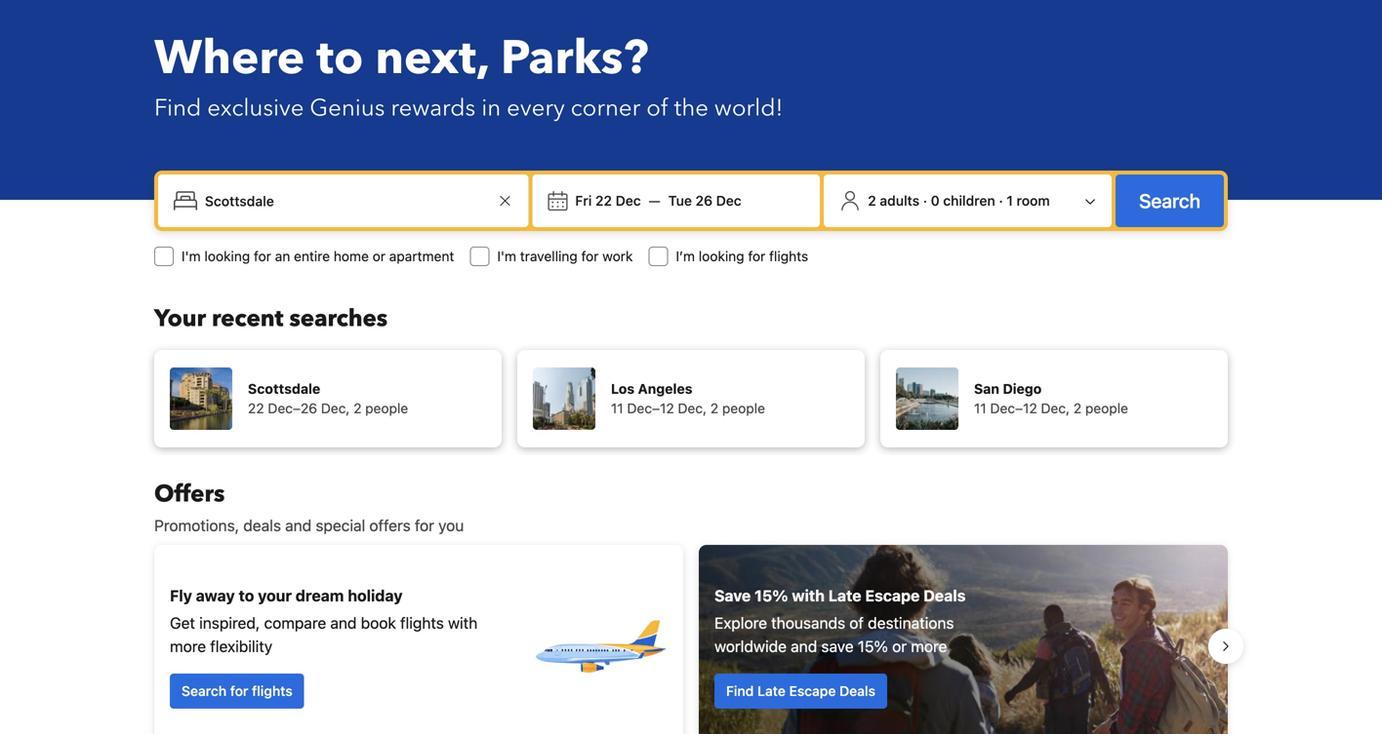 Task type: describe. For each thing, give the bounding box(es) containing it.
parks?
[[501, 26, 649, 90]]

of inside the where to next, parks? find exclusive genius rewards in every corner of the world!
[[646, 92, 668, 124]]

Where are you going? field
[[197, 183, 493, 219]]

scottsdale 22 dec–26 dec, 2 people
[[248, 381, 408, 417]]

destinations
[[868, 614, 954, 633]]

find inside region
[[726, 684, 754, 700]]

compare
[[264, 614, 326, 633]]

explore
[[714, 614, 767, 633]]

i'm for i'm travelling for work
[[497, 248, 516, 265]]

offers promotions, deals and special offers for you
[[154, 479, 464, 535]]

promotions,
[[154, 517, 239, 535]]

save
[[821, 638, 854, 656]]

i'm for i'm looking for an entire home or apartment
[[182, 248, 201, 265]]

0 vertical spatial 15%
[[755, 587, 788, 606]]

san
[[974, 381, 999, 397]]

2 adults · 0 children · 1 room
[[868, 193, 1050, 209]]

people for san diego 11 dec–12 dec, 2 people
[[1085, 401, 1128, 417]]

rewards
[[391, 92, 476, 124]]

away
[[196, 587, 235, 606]]

11 for san diego 11 dec–12 dec, 2 people
[[974, 401, 986, 417]]

an
[[275, 248, 290, 265]]

search for flights
[[182, 684, 293, 700]]

more inside save 15% with late escape deals explore thousands of destinations worldwide and save 15% or more
[[911, 638, 947, 656]]

escape inside save 15% with late escape deals explore thousands of destinations worldwide and save 15% or more
[[865, 587, 920, 606]]

inspired,
[[199, 614, 260, 633]]

search button
[[1116, 175, 1224, 227]]

genius
[[310, 92, 385, 124]]

exclusive
[[207, 92, 304, 124]]

2 dec from the left
[[716, 193, 741, 209]]

11 for los angeles 11 dec–12 dec, 2 people
[[611, 401, 623, 417]]

where to next, parks? find exclusive genius rewards in every corner of the world!
[[154, 26, 783, 124]]

in
[[481, 92, 501, 124]]

adults
[[880, 193, 920, 209]]

deals inside save 15% with late escape deals explore thousands of destinations worldwide and save 15% or more
[[923, 587, 966, 606]]

dec, for san diego 11 dec–12 dec, 2 people
[[1041, 401, 1070, 417]]

scottsdale
[[248, 381, 320, 397]]

to inside the fly away to your dream holiday get inspired, compare and book flights with more flexibility
[[239, 587, 254, 606]]

1 vertical spatial 15%
[[858, 638, 888, 656]]

2 adults · 0 children · 1 room button
[[832, 183, 1104, 220]]

0 horizontal spatial deals
[[839, 684, 875, 700]]

los angeles 11 dec–12 dec, 2 people
[[611, 381, 765, 417]]

for for work
[[581, 248, 599, 265]]

i'm looking for flights
[[676, 248, 808, 265]]

you
[[438, 517, 464, 535]]

offers
[[154, 479, 225, 511]]

search for search
[[1139, 189, 1201, 212]]

fly away to your dream holiday image
[[531, 579, 668, 715]]

region containing fly away to your dream holiday
[[139, 538, 1243, 735]]

find late escape deals
[[726, 684, 875, 700]]

offers
[[369, 517, 411, 535]]

fri 22 dec button
[[567, 183, 649, 219]]

recent
[[212, 303, 284, 335]]

i'm
[[676, 248, 695, 265]]

or inside save 15% with late escape deals explore thousands of destinations worldwide and save 15% or more
[[892, 638, 907, 656]]

with inside save 15% with late escape deals explore thousands of destinations worldwide and save 15% or more
[[792, 587, 825, 606]]

0 horizontal spatial late
[[757, 684, 786, 700]]

find inside the where to next, parks? find exclusive genius rewards in every corner of the world!
[[154, 92, 201, 124]]

for down flexibility
[[230, 684, 248, 700]]

fly away to your dream holiday get inspired, compare and book flights with more flexibility
[[170, 587, 478, 656]]

flexibility
[[210, 638, 272, 656]]

world!
[[714, 92, 783, 124]]

2 inside los angeles 11 dec–12 dec, 2 people
[[710, 401, 718, 417]]

0 horizontal spatial escape
[[789, 684, 836, 700]]

people for los angeles 11 dec–12 dec, 2 people
[[722, 401, 765, 417]]



Task type: vqa. For each thing, say whether or not it's contained in the screenshot.
the bottommost Deals
yes



Task type: locate. For each thing, give the bounding box(es) containing it.
22 inside scottsdale 22 dec–26 dec, 2 people
[[248, 401, 264, 417]]

1 11 from the left
[[611, 401, 623, 417]]

0 vertical spatial or
[[373, 248, 386, 265]]

0 horizontal spatial dec
[[616, 193, 641, 209]]

people inside scottsdale 22 dec–26 dec, 2 people
[[365, 401, 408, 417]]

travelling
[[520, 248, 578, 265]]

your recent searches
[[154, 303, 388, 335]]

0 horizontal spatial flights
[[252, 684, 293, 700]]

0 vertical spatial find
[[154, 92, 201, 124]]

i'm
[[182, 248, 201, 265], [497, 248, 516, 265]]

2 · from the left
[[999, 193, 1003, 209]]

11 inside san diego 11 dec–12 dec, 2 people
[[974, 401, 986, 417]]

with right book
[[448, 614, 478, 633]]

dec, inside san diego 11 dec–12 dec, 2 people
[[1041, 401, 1070, 417]]

0 horizontal spatial and
[[285, 517, 312, 535]]

22 for scottsdale
[[248, 401, 264, 417]]

room
[[1017, 193, 1050, 209]]

2 dec–12 from the left
[[990, 401, 1037, 417]]

with up thousands
[[792, 587, 825, 606]]

and
[[285, 517, 312, 535], [330, 614, 357, 633], [791, 638, 817, 656]]

for left work on the left top of page
[[581, 248, 599, 265]]

flights
[[769, 248, 808, 265], [400, 614, 444, 633], [252, 684, 293, 700]]

fri 22 dec — tue 26 dec
[[575, 193, 741, 209]]

0 horizontal spatial ·
[[923, 193, 927, 209]]

and inside the fly away to your dream holiday get inspired, compare and book flights with more flexibility
[[330, 614, 357, 633]]

1 horizontal spatial dec,
[[678, 401, 707, 417]]

· left 1
[[999, 193, 1003, 209]]

2 vertical spatial and
[[791, 638, 817, 656]]

looking left an
[[204, 248, 250, 265]]

1 horizontal spatial dec–12
[[990, 401, 1037, 417]]

dec
[[616, 193, 641, 209], [716, 193, 741, 209]]

11 down san at bottom
[[974, 401, 986, 417]]

2 inside san diego 11 dec–12 dec, 2 people
[[1073, 401, 1082, 417]]

for
[[254, 248, 271, 265], [581, 248, 599, 265], [748, 248, 766, 265], [415, 517, 434, 535], [230, 684, 248, 700]]

1 · from the left
[[923, 193, 927, 209]]

special
[[316, 517, 365, 535]]

1 horizontal spatial and
[[330, 614, 357, 633]]

save 15% with late escape deals explore thousands of destinations worldwide and save 15% or more
[[714, 587, 966, 656]]

entire
[[294, 248, 330, 265]]

i'm up your
[[182, 248, 201, 265]]

1
[[1007, 193, 1013, 209]]

3 dec, from the left
[[1041, 401, 1070, 417]]

searches
[[289, 303, 388, 335]]

2 inside 2 adults · 0 children · 1 room dropdown button
[[868, 193, 876, 209]]

of left the
[[646, 92, 668, 124]]

0 vertical spatial deals
[[923, 587, 966, 606]]

2
[[868, 193, 876, 209], [353, 401, 362, 417], [710, 401, 718, 417], [1073, 401, 1082, 417]]

or right home
[[373, 248, 386, 265]]

0 horizontal spatial dec,
[[321, 401, 350, 417]]

dec–12 down "diego"
[[990, 401, 1037, 417]]

find late escape deals link
[[714, 674, 887, 710]]

—
[[649, 193, 661, 209]]

0 horizontal spatial with
[[448, 614, 478, 633]]

0 vertical spatial late
[[828, 587, 861, 606]]

search
[[1139, 189, 1201, 212], [182, 684, 227, 700]]

save
[[714, 587, 751, 606]]

and inside save 15% with late escape deals explore thousands of destinations worldwide and save 15% or more
[[791, 638, 817, 656]]

1 vertical spatial with
[[448, 614, 478, 633]]

0 horizontal spatial people
[[365, 401, 408, 417]]

to up genius on the left of the page
[[316, 26, 363, 90]]

1 horizontal spatial 22
[[595, 193, 612, 209]]

2 horizontal spatial people
[[1085, 401, 1128, 417]]

1 dec–12 from the left
[[627, 401, 674, 417]]

1 vertical spatial escape
[[789, 684, 836, 700]]

2 horizontal spatial and
[[791, 638, 817, 656]]

people inside san diego 11 dec–12 dec, 2 people
[[1085, 401, 1128, 417]]

more down the get
[[170, 638, 206, 656]]

tue
[[668, 193, 692, 209]]

1 horizontal spatial deals
[[923, 587, 966, 606]]

1 dec from the left
[[616, 193, 641, 209]]

diego
[[1003, 381, 1042, 397]]

0 horizontal spatial more
[[170, 638, 206, 656]]

and down thousands
[[791, 638, 817, 656]]

0 vertical spatial of
[[646, 92, 668, 124]]

22 right fri
[[595, 193, 612, 209]]

looking right i'm
[[699, 248, 744, 265]]

1 horizontal spatial to
[[316, 26, 363, 90]]

search for search for flights
[[182, 684, 227, 700]]

for left an
[[254, 248, 271, 265]]

flights inside the 'search for flights' link
[[252, 684, 293, 700]]

22 for fri
[[595, 193, 612, 209]]

1 looking from the left
[[204, 248, 250, 265]]

0 vertical spatial escape
[[865, 587, 920, 606]]

dec left —
[[616, 193, 641, 209]]

2 horizontal spatial flights
[[769, 248, 808, 265]]

11 inside los angeles 11 dec–12 dec, 2 people
[[611, 401, 623, 417]]

escape
[[865, 587, 920, 606], [789, 684, 836, 700]]

0 horizontal spatial 22
[[248, 401, 264, 417]]

1 dec, from the left
[[321, 401, 350, 417]]

1 horizontal spatial or
[[892, 638, 907, 656]]

dec–26
[[268, 401, 317, 417]]

search for flights link
[[170, 674, 304, 710]]

group of friends hiking on a sunny day in the mountains image
[[699, 546, 1228, 735]]

0 horizontal spatial looking
[[204, 248, 250, 265]]

1 vertical spatial of
[[849, 614, 864, 633]]

apartment
[[389, 248, 454, 265]]

dec–12 inside los angeles 11 dec–12 dec, 2 people
[[627, 401, 674, 417]]

1 vertical spatial flights
[[400, 614, 444, 633]]

dec right 26
[[716, 193, 741, 209]]

your
[[154, 303, 206, 335]]

1 horizontal spatial flights
[[400, 614, 444, 633]]

1 people from the left
[[365, 401, 408, 417]]

0
[[931, 193, 940, 209]]

2 inside scottsdale 22 dec–26 dec, 2 people
[[353, 401, 362, 417]]

2 i'm from the left
[[497, 248, 516, 265]]

0 vertical spatial to
[[316, 26, 363, 90]]

0 horizontal spatial of
[[646, 92, 668, 124]]

dec, down "diego"
[[1041, 401, 1070, 417]]

for left you
[[415, 517, 434, 535]]

where
[[154, 26, 305, 90]]

worldwide
[[714, 638, 787, 656]]

1 horizontal spatial of
[[849, 614, 864, 633]]

looking
[[204, 248, 250, 265], [699, 248, 744, 265]]

for for flights
[[748, 248, 766, 265]]

dec–12 for angeles
[[627, 401, 674, 417]]

search inside button
[[1139, 189, 1201, 212]]

corner
[[571, 92, 641, 124]]

late up thousands
[[828, 587, 861, 606]]

to inside the where to next, parks? find exclusive genius rewards in every corner of the world!
[[316, 26, 363, 90]]

every
[[507, 92, 565, 124]]

1 vertical spatial 22
[[248, 401, 264, 417]]

0 horizontal spatial i'm
[[182, 248, 201, 265]]

get
[[170, 614, 195, 633]]

late down 'worldwide'
[[757, 684, 786, 700]]

dec–12 for diego
[[990, 401, 1037, 417]]

find
[[154, 92, 201, 124], [726, 684, 754, 700]]

i'm travelling for work
[[497, 248, 633, 265]]

angeles
[[638, 381, 693, 397]]

0 vertical spatial flights
[[769, 248, 808, 265]]

or
[[373, 248, 386, 265], [892, 638, 907, 656]]

and left book
[[330, 614, 357, 633]]

1 horizontal spatial 15%
[[858, 638, 888, 656]]

more
[[170, 638, 206, 656], [911, 638, 947, 656]]

2 horizontal spatial dec,
[[1041, 401, 1070, 417]]

of
[[646, 92, 668, 124], [849, 614, 864, 633]]

2 vertical spatial flights
[[252, 684, 293, 700]]

for inside offers promotions, deals and special offers for you
[[415, 517, 434, 535]]

11 down los
[[611, 401, 623, 417]]

1 vertical spatial find
[[726, 684, 754, 700]]

dec–12 down the angeles
[[627, 401, 674, 417]]

1 horizontal spatial with
[[792, 587, 825, 606]]

people inside los angeles 11 dec–12 dec, 2 people
[[722, 401, 765, 417]]

0 vertical spatial search
[[1139, 189, 1201, 212]]

1 more from the left
[[170, 638, 206, 656]]

dec, inside scottsdale 22 dec–26 dec, 2 people
[[321, 401, 350, 417]]

to
[[316, 26, 363, 90], [239, 587, 254, 606]]

0 vertical spatial and
[[285, 517, 312, 535]]

1 i'm from the left
[[182, 248, 201, 265]]

2 looking from the left
[[699, 248, 744, 265]]

or down destinations
[[892, 638, 907, 656]]

late inside save 15% with late escape deals explore thousands of destinations worldwide and save 15% or more
[[828, 587, 861, 606]]

region
[[139, 538, 1243, 735]]

fly
[[170, 587, 192, 606]]

11
[[611, 401, 623, 417], [974, 401, 986, 417]]

of inside save 15% with late escape deals explore thousands of destinations worldwide and save 15% or more
[[849, 614, 864, 633]]

more down destinations
[[911, 638, 947, 656]]

0 horizontal spatial search
[[182, 684, 227, 700]]

1 vertical spatial to
[[239, 587, 254, 606]]

2 dec, from the left
[[678, 401, 707, 417]]

of up save
[[849, 614, 864, 633]]

dec, right dec–26
[[321, 401, 350, 417]]

1 vertical spatial deals
[[839, 684, 875, 700]]

escape up destinations
[[865, 587, 920, 606]]

0 vertical spatial 22
[[595, 193, 612, 209]]

for for an
[[254, 248, 271, 265]]

home
[[334, 248, 369, 265]]

1 vertical spatial late
[[757, 684, 786, 700]]

with
[[792, 587, 825, 606], [448, 614, 478, 633]]

1 vertical spatial or
[[892, 638, 907, 656]]

deals up destinations
[[923, 587, 966, 606]]

1 horizontal spatial more
[[911, 638, 947, 656]]

0 horizontal spatial 11
[[611, 401, 623, 417]]

2 people from the left
[[722, 401, 765, 417]]

the
[[674, 92, 709, 124]]

people
[[365, 401, 408, 417], [722, 401, 765, 417], [1085, 401, 1128, 417]]

los
[[611, 381, 635, 397]]

0 horizontal spatial or
[[373, 248, 386, 265]]

thousands
[[771, 614, 845, 633]]

0 vertical spatial with
[[792, 587, 825, 606]]

1 horizontal spatial i'm
[[497, 248, 516, 265]]

to left your at the left bottom of page
[[239, 587, 254, 606]]

dream
[[296, 587, 344, 606]]

22 down the scottsdale
[[248, 401, 264, 417]]

late
[[828, 587, 861, 606], [757, 684, 786, 700]]

26
[[695, 193, 713, 209]]

escape down save
[[789, 684, 836, 700]]

find down 'worldwide'
[[726, 684, 754, 700]]

1 horizontal spatial looking
[[699, 248, 744, 265]]

deals
[[923, 587, 966, 606], [839, 684, 875, 700]]

3 people from the left
[[1085, 401, 1128, 417]]

0 horizontal spatial dec–12
[[627, 401, 674, 417]]

dec,
[[321, 401, 350, 417], [678, 401, 707, 417], [1041, 401, 1070, 417]]

with inside the fly away to your dream holiday get inspired, compare and book flights with more flexibility
[[448, 614, 478, 633]]

dec, inside los angeles 11 dec–12 dec, 2 people
[[678, 401, 707, 417]]

fri
[[575, 193, 592, 209]]

looking for i'm
[[699, 248, 744, 265]]

flights inside the fly away to your dream holiday get inspired, compare and book flights with more flexibility
[[400, 614, 444, 633]]

more inside the fly away to your dream holiday get inspired, compare and book flights with more flexibility
[[170, 638, 206, 656]]

15%
[[755, 587, 788, 606], [858, 638, 888, 656]]

i'm looking for an entire home or apartment
[[182, 248, 454, 265]]

1 horizontal spatial escape
[[865, 587, 920, 606]]

san diego 11 dec–12 dec, 2 people
[[974, 381, 1128, 417]]

for right i'm
[[748, 248, 766, 265]]

· left 0
[[923, 193, 927, 209]]

looking for i'm
[[204, 248, 250, 265]]

and inside offers promotions, deals and special offers for you
[[285, 517, 312, 535]]

0 horizontal spatial find
[[154, 92, 201, 124]]

22
[[595, 193, 612, 209], [248, 401, 264, 417]]

1 horizontal spatial 11
[[974, 401, 986, 417]]

and right deals
[[285, 517, 312, 535]]

·
[[923, 193, 927, 209], [999, 193, 1003, 209]]

0 horizontal spatial 15%
[[755, 587, 788, 606]]

dec, down the angeles
[[678, 401, 707, 417]]

work
[[602, 248, 633, 265]]

tue 26 dec button
[[661, 183, 749, 219]]

children
[[943, 193, 995, 209]]

1 horizontal spatial ·
[[999, 193, 1003, 209]]

1 horizontal spatial people
[[722, 401, 765, 417]]

2 more from the left
[[911, 638, 947, 656]]

holiday
[[348, 587, 403, 606]]

dec–12 inside san diego 11 dec–12 dec, 2 people
[[990, 401, 1037, 417]]

1 horizontal spatial search
[[1139, 189, 1201, 212]]

find down 'where'
[[154, 92, 201, 124]]

dec, for los angeles 11 dec–12 dec, 2 people
[[678, 401, 707, 417]]

deals
[[243, 517, 281, 535]]

i'm left travelling
[[497, 248, 516, 265]]

1 horizontal spatial dec
[[716, 193, 741, 209]]

2 11 from the left
[[974, 401, 986, 417]]

1 horizontal spatial find
[[726, 684, 754, 700]]

book
[[361, 614, 396, 633]]

1 horizontal spatial late
[[828, 587, 861, 606]]

dec–12
[[627, 401, 674, 417], [990, 401, 1037, 417]]

next,
[[375, 26, 489, 90]]

1 vertical spatial search
[[182, 684, 227, 700]]

your
[[258, 587, 292, 606]]

deals down save
[[839, 684, 875, 700]]

0 horizontal spatial to
[[239, 587, 254, 606]]

1 vertical spatial and
[[330, 614, 357, 633]]



